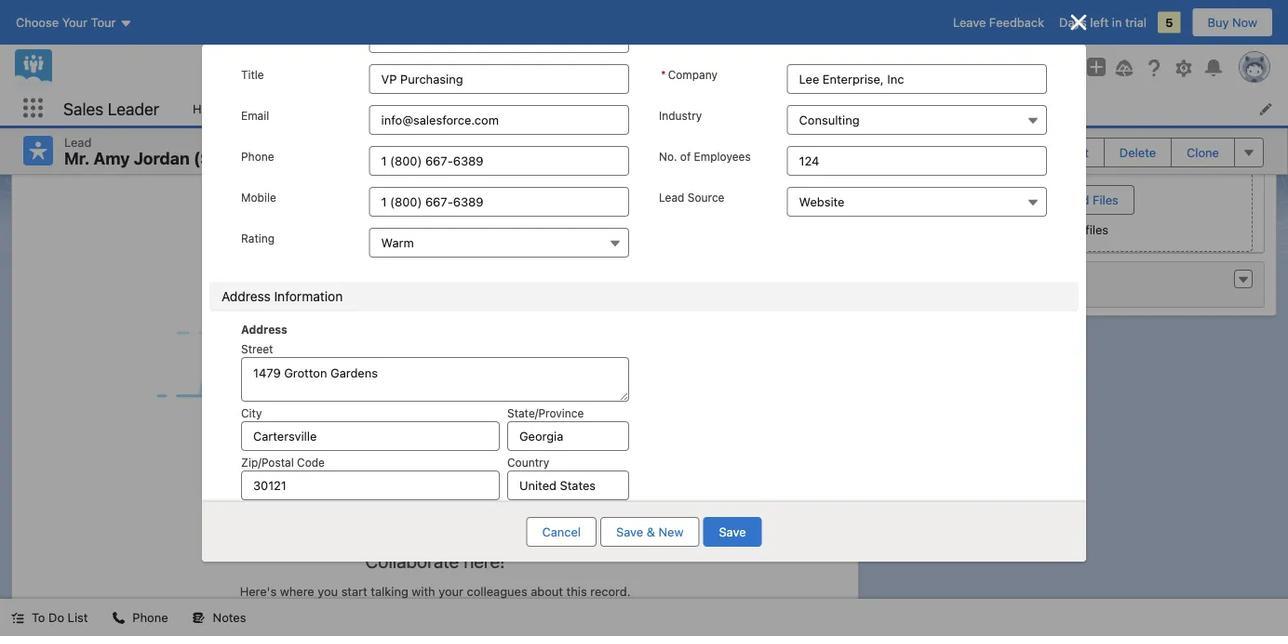 Task type: locate. For each thing, give the bounding box(es) containing it.
1 horizontal spatial this
[[1159, 32, 1183, 47]]

notes for notes (0)
[[928, 277, 966, 293]]

* inside list item
[[818, 101, 824, 115]]

where
[[280, 585, 314, 599]]

email
[[241, 109, 269, 122]]

(0) for notes (0)
[[970, 277, 990, 293]]

feedback
[[990, 15, 1045, 29]]

post tab list
[[23, 20, 847, 52]]

phone left notes button
[[133, 611, 168, 625]]

jordan inside lead mr. amy jordan (sample)
[[134, 149, 190, 169]]

clone button
[[1171, 138, 1236, 167]]

0 horizontal spatial save
[[616, 526, 644, 540]]

0 vertical spatial address
[[222, 289, 271, 304]]

0 vertical spatial of
[[1142, 32, 1155, 47]]

phone
[[241, 150, 274, 163], [133, 611, 168, 625]]

text default image inside notes element
[[1237, 274, 1250, 287]]

2 share from the left
[[787, 68, 820, 82]]

&
[[647, 526, 655, 540]]

or drop files
[[1039, 223, 1109, 237]]

0 vertical spatial (0)
[[1048, 86, 1067, 101]]

dashboards link
[[379, 91, 469, 126]]

1 horizontal spatial of
[[1142, 32, 1155, 47]]

Zip/Postal Code text field
[[241, 471, 500, 501]]

|
[[952, 101, 956, 115]]

2 save from the left
[[719, 526, 746, 540]]

phone inside the phone button
[[133, 611, 168, 625]]

0 horizontal spatial share
[[348, 68, 381, 82]]

(0)
[[1048, 86, 1067, 101], [962, 140, 982, 155], [970, 277, 990, 293]]

Mobile text field
[[369, 187, 629, 217]]

industry consulting
[[659, 109, 860, 127]]

1 horizontal spatial amy
[[828, 101, 852, 115]]

address information
[[222, 289, 343, 304]]

here's
[[240, 585, 277, 599]]

Title text field
[[369, 64, 629, 94]]

files up files
[[1093, 193, 1119, 207]]

1 horizontal spatial *
[[818, 101, 824, 115]]

1 vertical spatial lead
[[64, 135, 92, 149]]

1 horizontal spatial notes
[[928, 277, 966, 293]]

lead image
[[23, 136, 53, 166]]

of right no.
[[680, 150, 691, 163]]

text default image inside 'campaign history' element
[[1237, 82, 1250, 95]]

1 horizontal spatial list item
[[807, 91, 1031, 126]]

list containing home
[[182, 91, 1289, 126]]

collaborate here! status
[[23, 505, 847, 600]]

list item
[[302, 91, 379, 126], [807, 91, 1031, 126]]

1 vertical spatial (sample)
[[194, 149, 267, 169]]

text default image down "history"
[[1009, 102, 1022, 115]]

text default image right the phone button
[[192, 612, 205, 625]]

you
[[318, 585, 338, 599]]

post
[[35, 28, 62, 43]]

State/Province text field
[[507, 422, 629, 452]]

phone up mobile
[[241, 150, 274, 163]]

buy now button
[[1192, 7, 1274, 37]]

2 horizontal spatial lead
[[960, 101, 987, 115]]

5
[[1166, 15, 1174, 29]]

amy down "share" button
[[828, 101, 852, 115]]

most recent activity
[[27, 117, 143, 131]]

1 horizontal spatial lead
[[659, 191, 685, 204]]

lead for source
[[659, 191, 685, 204]]

0 horizontal spatial *
[[661, 68, 666, 81]]

most
[[27, 117, 55, 131]]

1 vertical spatial this
[[567, 585, 587, 599]]

text default image
[[1237, 82, 1250, 95], [1237, 274, 1250, 287], [112, 612, 125, 625]]

of down trial
[[1142, 32, 1155, 47]]

* left company
[[661, 68, 666, 81]]

recent
[[58, 117, 98, 131]]

files down industry button
[[928, 140, 958, 155]]

here's where you start talking with your colleagues about this record.
[[240, 585, 631, 599]]

text default image inside the phone button
[[112, 612, 125, 625]]

amy
[[828, 101, 852, 115], [94, 149, 130, 169]]

or
[[1039, 223, 1053, 237]]

0 horizontal spatial list item
[[302, 91, 379, 126]]

jordan down "activity" at the top of the page
[[134, 149, 190, 169]]

1 horizontal spatial phone
[[241, 150, 274, 163]]

Rating button
[[369, 228, 629, 258]]

save for save
[[719, 526, 746, 540]]

save button
[[703, 518, 762, 547]]

upload
[[1050, 193, 1090, 207]]

text default image inside to do list button
[[11, 612, 24, 625]]

sales leader
[[63, 98, 159, 118]]

1 vertical spatial (0)
[[962, 140, 982, 155]]

amy inside lead mr. amy jordan (sample)
[[94, 149, 130, 169]]

0 horizontal spatial jordan
[[134, 149, 190, 169]]

1 save from the left
[[616, 526, 644, 540]]

in
[[1112, 15, 1122, 29]]

(0) inside files element
[[962, 140, 982, 155]]

1 vertical spatial address
[[241, 323, 288, 336]]

0 horizontal spatial phone
[[133, 611, 168, 625]]

related tab panel
[[883, 12, 1265, 308]]

0 vertical spatial text default image
[[1237, 82, 1250, 95]]

collaborate here!
[[366, 550, 505, 572]]

text default image for campaign history (0)
[[1237, 82, 1250, 95]]

notes inside related tab panel
[[928, 277, 966, 293]]

1 horizontal spatial share
[[787, 68, 820, 82]]

0 vertical spatial jordan
[[856, 101, 895, 115]]

notes button
[[181, 600, 257, 637]]

files
[[928, 140, 958, 155], [1093, 193, 1119, 207]]

1 horizontal spatial save
[[719, 526, 746, 540]]

we found no potential duplicates of this lead.
[[928, 32, 1221, 47]]

text default image left to
[[11, 612, 24, 625]]

update...
[[401, 68, 451, 82]]

save inside 'button'
[[616, 526, 644, 540]]

lead right the |
[[960, 101, 987, 115]]

opportunities link
[[683, 91, 783, 126]]

Phone text field
[[369, 146, 629, 176]]

opportunities list item
[[683, 91, 807, 126]]

list
[[68, 611, 88, 625]]

list item up the no. of employees text field
[[807, 91, 1031, 126]]

save & new
[[616, 526, 684, 540]]

share up consulting
[[787, 68, 820, 82]]

do
[[48, 611, 64, 625]]

to do list button
[[0, 600, 99, 637]]

phone button
[[101, 600, 179, 637]]

1 horizontal spatial files
[[1093, 193, 1119, 207]]

sales
[[63, 98, 104, 118]]

(sample) left the |
[[898, 101, 949, 115]]

this
[[1159, 32, 1183, 47], [567, 585, 587, 599]]

dashboards list item
[[379, 91, 494, 126]]

notes down lead source, website button
[[928, 277, 966, 293]]

* down "share" button
[[818, 101, 824, 115]]

0 horizontal spatial (sample)
[[194, 149, 267, 169]]

save right new on the right
[[719, 526, 746, 540]]

consulting
[[799, 113, 860, 127]]

list item down share an update...
[[302, 91, 379, 126]]

this inside related tab panel
[[1159, 32, 1183, 47]]

0 horizontal spatial notes
[[213, 611, 246, 625]]

share for share
[[787, 68, 820, 82]]

of
[[1142, 32, 1155, 47], [680, 150, 691, 163]]

0 horizontal spatial of
[[680, 150, 691, 163]]

notes inside button
[[213, 611, 246, 625]]

home
[[193, 101, 226, 115]]

1 vertical spatial jordan
[[134, 149, 190, 169]]

save inside save button
[[719, 526, 746, 540]]

files
[[1086, 223, 1109, 237]]

text default image for notes (0)
[[1237, 274, 1250, 287]]

days
[[1060, 15, 1087, 29]]

0 vertical spatial files
[[928, 140, 958, 155]]

share left an
[[348, 68, 381, 82]]

(sample) up mobile
[[194, 149, 267, 169]]

None text field
[[787, 64, 1047, 94]]

2 list item from the left
[[807, 91, 1031, 126]]

address
[[222, 289, 271, 304], [241, 323, 288, 336]]

(0) inside 'campaign history' element
[[1048, 86, 1067, 101]]

title
[[241, 68, 264, 81]]

0 vertical spatial this
[[1159, 32, 1183, 47]]

1 vertical spatial notes
[[213, 611, 246, 625]]

0 vertical spatial *
[[661, 68, 666, 81]]

save
[[616, 526, 644, 540], [719, 526, 746, 540]]

jordan up the no. of employees text field
[[856, 101, 895, 115]]

list
[[182, 91, 1289, 126]]

jordan
[[856, 101, 895, 115], [134, 149, 190, 169]]

2 vertical spatial (0)
[[970, 277, 990, 293]]

notes
[[928, 277, 966, 293], [213, 611, 246, 625]]

0 vertical spatial (sample)
[[898, 101, 949, 115]]

*
[[661, 68, 666, 81], [818, 101, 824, 115]]

amy right mr. on the top left of page
[[94, 149, 130, 169]]

text default image
[[1009, 102, 1022, 115], [1237, 136, 1250, 149], [11, 612, 24, 625], [192, 612, 205, 625]]

edit
[[1068, 145, 1089, 159]]

save for save & new
[[616, 526, 644, 540]]

lead left source
[[659, 191, 685, 204]]

2 vertical spatial text default image
[[112, 612, 125, 625]]

no. of employees
[[659, 150, 751, 163]]

2 vertical spatial lead
[[659, 191, 685, 204]]

history
[[997, 86, 1044, 101]]

text default image inside "list"
[[1009, 102, 1022, 115]]

1 vertical spatial files
[[1093, 193, 1119, 207]]

0 vertical spatial notes
[[928, 277, 966, 293]]

industry
[[659, 109, 702, 122]]

1 vertical spatial amy
[[94, 149, 130, 169]]

0 horizontal spatial files
[[928, 140, 958, 155]]

post link
[[24, 21, 74, 51]]

information
[[274, 289, 343, 304]]

edit button
[[1052, 138, 1105, 167]]

lead source website
[[659, 191, 845, 209]]

delete
[[1120, 145, 1156, 159]]

share
[[348, 68, 381, 82], [787, 68, 820, 82]]

* amy jordan (sample) | lead
[[818, 101, 987, 115]]

campaign history element
[[883, 70, 1265, 117]]

Industry button
[[787, 105, 1047, 135]]

save left &
[[616, 526, 644, 540]]

1 vertical spatial *
[[818, 101, 824, 115]]

dashboards
[[390, 101, 458, 115]]

this right about
[[567, 585, 587, 599]]

1 vertical spatial text default image
[[1237, 274, 1250, 287]]

opportunities
[[695, 101, 772, 115]]

0 horizontal spatial lead
[[64, 135, 92, 149]]

0 horizontal spatial amy
[[94, 149, 130, 169]]

this inside 'collaborate here!' status
[[567, 585, 587, 599]]

1 share from the left
[[348, 68, 381, 82]]

chatter
[[248, 101, 291, 115]]

group
[[1033, 57, 1073, 79]]

(0) for files (0)
[[962, 140, 982, 155]]

1 horizontal spatial (sample)
[[898, 101, 949, 115]]

lead down recent at the top left
[[64, 135, 92, 149]]

0 horizontal spatial this
[[567, 585, 587, 599]]

lead inside lead source website
[[659, 191, 685, 204]]

(sample) inside lead mr. amy jordan (sample)
[[194, 149, 267, 169]]

accounts link
[[584, 91, 659, 126]]

tab list
[[23, 0, 847, 12]]

home link
[[182, 91, 237, 126]]

lead inside lead mr. amy jordan (sample)
[[64, 135, 92, 149]]

(0) inside notes element
[[970, 277, 990, 293]]

buy
[[1208, 15, 1229, 29]]

notes down "here's"
[[213, 611, 246, 625]]

No. of Employees text field
[[787, 146, 1047, 176]]

share button
[[771, 60, 835, 90]]

files element
[[883, 124, 1265, 254]]

found
[[952, 32, 989, 47]]

text default image right clone button
[[1237, 136, 1250, 149]]

this down 5
[[1159, 32, 1183, 47]]

accounts list item
[[584, 91, 683, 126]]

buy now
[[1208, 15, 1258, 29]]

1 vertical spatial phone
[[133, 611, 168, 625]]

employees
[[694, 150, 751, 163]]



Task type: describe. For each thing, give the bounding box(es) containing it.
cancel
[[542, 526, 581, 540]]

notes (0)
[[928, 277, 990, 293]]

mr.
[[64, 149, 90, 169]]

campaign history (0)
[[928, 86, 1067, 101]]

chatter link
[[237, 91, 302, 126]]

share for share an update...
[[348, 68, 381, 82]]

search... button
[[429, 53, 802, 83]]

search...
[[466, 61, 515, 75]]

1 horizontal spatial jordan
[[856, 101, 895, 115]]

most recent activity button
[[27, 117, 167, 132]]

no
[[992, 32, 1008, 47]]

mobile
[[241, 191, 276, 204]]

0 vertical spatial phone
[[241, 150, 274, 163]]

1 vertical spatial of
[[680, 150, 691, 163]]

street
[[241, 343, 273, 356]]

drop
[[1056, 223, 1082, 237]]

lead.
[[1186, 32, 1221, 47]]

rating warm
[[241, 232, 414, 250]]

duplicates
[[1072, 32, 1139, 47]]

your
[[439, 585, 464, 599]]

accounts
[[595, 101, 648, 115]]

1 list item from the left
[[302, 91, 379, 126]]

list item containing *
[[807, 91, 1031, 126]]

City text field
[[241, 422, 500, 452]]

inverse image
[[1068, 11, 1090, 34]]

share an update...
[[348, 68, 451, 82]]

notes element
[[883, 262, 1265, 308]]

Country text field
[[507, 471, 629, 501]]

warm
[[381, 236, 414, 250]]

upload files
[[1050, 193, 1119, 207]]

zip/postal code
[[241, 456, 325, 469]]

Street text field
[[241, 358, 629, 402]]

rating
[[241, 232, 275, 245]]

about
[[531, 585, 563, 599]]

leader
[[108, 98, 159, 118]]

to do list
[[32, 611, 88, 625]]

text default image inside notes button
[[192, 612, 205, 625]]

address for address
[[241, 323, 288, 336]]

Lead Source button
[[787, 187, 1047, 217]]

reports list item
[[494, 91, 584, 126]]

trial
[[1126, 15, 1147, 29]]

colleagues
[[467, 585, 528, 599]]

city
[[241, 407, 262, 420]]

leave
[[953, 15, 986, 29]]

code
[[297, 456, 325, 469]]

left
[[1091, 15, 1109, 29]]

* for * company
[[661, 68, 666, 81]]

text default image inside files element
[[1237, 136, 1250, 149]]

collaborate
[[366, 550, 459, 572]]

zip/postal
[[241, 456, 294, 469]]

of inside related tab panel
[[1142, 32, 1155, 47]]

no.
[[659, 150, 677, 163]]

delete button
[[1104, 138, 1172, 167]]

Search this feed... search field
[[578, 110, 775, 139]]

we
[[928, 32, 948, 47]]

save & new button
[[601, 518, 700, 547]]

files (0)
[[928, 140, 982, 155]]

leave feedback link
[[953, 15, 1045, 29]]

lead for mr.
[[64, 135, 92, 149]]

notes for notes
[[213, 611, 246, 625]]

an
[[384, 68, 398, 82]]

* company
[[661, 68, 718, 81]]

follow button
[[947, 138, 1033, 167]]

0 vertical spatial amy
[[828, 101, 852, 115]]

address for address information
[[222, 289, 271, 304]]

share an update... button
[[35, 60, 764, 90]]

reports
[[505, 101, 549, 115]]

talking
[[371, 585, 409, 599]]

lead mr. amy jordan (sample)
[[64, 135, 267, 169]]

campaign
[[928, 86, 993, 101]]

with
[[412, 585, 435, 599]]

cancel button
[[526, 518, 597, 547]]

0 vertical spatial lead
[[960, 101, 987, 115]]

activity
[[101, 117, 143, 131]]

country
[[507, 456, 550, 469]]

company
[[668, 68, 718, 81]]

record.
[[591, 585, 631, 599]]

reports link
[[494, 91, 560, 126]]

state/province
[[507, 407, 584, 420]]

* for * amy jordan (sample) | lead
[[818, 101, 824, 115]]

here!
[[464, 550, 505, 572]]

follow
[[981, 145, 1017, 159]]

start
[[341, 585, 368, 599]]

leave feedback
[[953, 15, 1045, 29]]

new
[[659, 526, 684, 540]]

now
[[1233, 15, 1258, 29]]

Email text field
[[369, 105, 629, 135]]



Task type: vqa. For each thing, say whether or not it's contained in the screenshot.
you
yes



